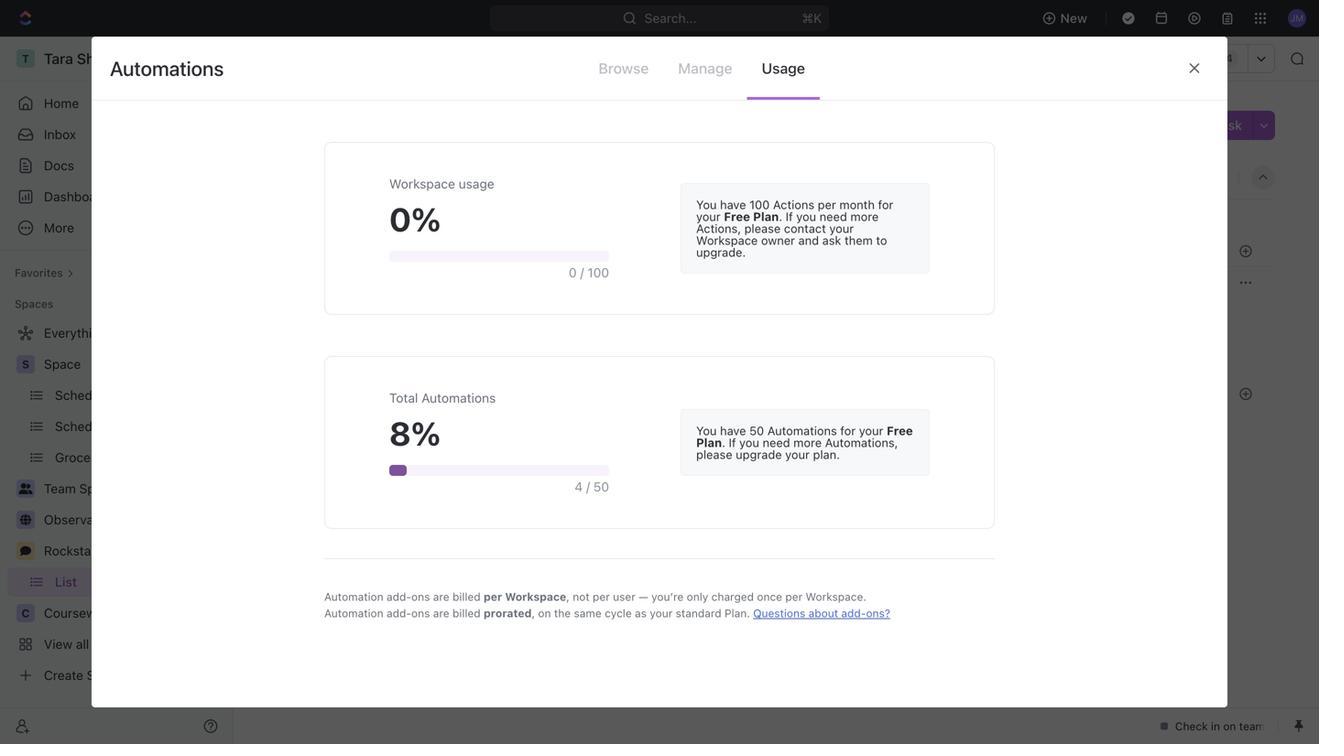 Task type: describe. For each thing, give the bounding box(es) containing it.
0 horizontal spatial ,
[[532, 607, 535, 620]]

space
[[44, 357, 81, 372]]

2 vertical spatial add
[[329, 307, 353, 322]]

please inside . if you need more automations, please upgrade your plan.
[[696, 448, 733, 462]]

2 ons from the top
[[411, 607, 430, 620]]

upgrade
[[736, 448, 782, 462]]

for inside you have 50 automations for your free plan
[[841, 424, 856, 438]]

once
[[757, 591, 783, 604]]

ons?
[[866, 607, 891, 620]]

list
[[371, 170, 393, 185]]

50 for have
[[750, 424, 764, 438]]

about
[[809, 607, 838, 620]]

board link
[[298, 165, 337, 191]]

8%
[[389, 414, 441, 453]]

0 vertical spatial plan
[[753, 210, 779, 224]]

per up prorated
[[484, 591, 502, 604]]

sidebar navigation
[[0, 37, 234, 745]]

not
[[573, 591, 590, 604]]

charged
[[712, 591, 754, 604]]

if inside . if you need more automations, please upgrade your plan.
[[729, 436, 736, 450]]

if you need more actions, please contact your workspace owner and ask them to upgrade.
[[696, 210, 887, 259]]

your inside automation add-ons are billed per workspace , not per user — you're only charged once per workspace. automation add-ons are billed prorated , on the same cycle as your standard plan. questions about add-ons?
[[650, 607, 673, 620]]

favorites
[[15, 267, 63, 279]]

dashboards link
[[7, 182, 225, 212]]

/ for 8%
[[586, 480, 590, 495]]

per up questions on the bottom of page
[[786, 591, 803, 604]]

s
[[22, 358, 29, 371]]

space, , element
[[16, 356, 35, 374]]

more inside if you need more actions, please contact your workspace owner and ask them to upgrade.
[[851, 210, 879, 224]]

rockstar
[[44, 544, 96, 559]]

search...
[[645, 11, 697, 26]]

1 ons from the top
[[411, 591, 430, 604]]

0 vertical spatial free
[[724, 210, 750, 224]]

them
[[845, 234, 873, 247]]

inbox
[[44, 127, 76, 142]]

new
[[1061, 11, 1088, 26]]

1 horizontal spatial ,
[[566, 591, 570, 604]]

owner
[[761, 234, 795, 247]]

—
[[639, 591, 648, 604]]

100 for /
[[588, 265, 609, 280]]

usage
[[762, 60, 805, 77]]

on
[[538, 607, 551, 620]]

if inside if you need more actions, please contact your workspace owner and ask them to upgrade.
[[786, 210, 793, 224]]

1 vertical spatial task
[[452, 216, 476, 229]]

customize
[[1163, 170, 1228, 185]]

total
[[389, 391, 418, 406]]

. inside . if you need more automations, please upgrade your plan.
[[722, 436, 726, 450]]

0 horizontal spatial task
[[356, 307, 383, 322]]

contact
[[784, 222, 826, 235]]

workspace inside automation add-ons are billed per workspace , not per user — you're only charged once per workspace. automation add-ons are billed prorated , on the same cycle as your standard plan. questions about add-ons?
[[505, 591, 566, 604]]

cycle
[[605, 607, 632, 620]]

automations,
[[825, 436, 898, 450]]

4 for 4 / 50
[[575, 480, 583, 495]]

0 / 100
[[569, 265, 609, 280]]

1 are from the top
[[433, 591, 450, 604]]

you for plan
[[696, 424, 717, 438]]

2 billed from the top
[[453, 607, 481, 620]]

upgrade.
[[696, 246, 746, 259]]

4 / 50
[[575, 480, 609, 495]]

usage
[[459, 176, 494, 191]]

only
[[687, 591, 709, 604]]

actions,
[[696, 222, 741, 235]]

/ for 0%
[[580, 265, 584, 280]]

workspace inside if you need more actions, please contact your workspace owner and ask them to upgrade.
[[696, 234, 758, 247]]

questions about add-ons? link
[[753, 607, 891, 620]]

inbox link
[[7, 120, 225, 149]]

plan.
[[725, 607, 750, 620]]

actions
[[773, 198, 815, 212]]

you inside if you need more actions, please contact your workspace owner and ask them to upgrade.
[[796, 210, 816, 224]]

0%
[[389, 200, 441, 239]]

new button
[[1035, 4, 1099, 33]]

your inside you have 50 automations for your free plan
[[859, 424, 884, 438]]

comment image
[[20, 546, 31, 557]]

open
[[301, 359, 332, 372]]

2 horizontal spatial add task
[[1187, 118, 1242, 133]]

user
[[613, 591, 636, 604]]

customize button
[[1140, 165, 1233, 191]]

as
[[635, 607, 647, 620]]



Task type: locate. For each thing, give the bounding box(es) containing it.
automations
[[1138, 51, 1215, 66], [110, 56, 224, 80], [422, 391, 496, 406], [768, 424, 837, 438]]

1 horizontal spatial task
[[452, 216, 476, 229]]

1 vertical spatial add task button
[[406, 211, 484, 233]]

1 horizontal spatial 4
[[1226, 52, 1233, 65]]

1 vertical spatial are
[[433, 607, 450, 620]]

have up upgrade
[[720, 424, 746, 438]]

1 vertical spatial /
[[586, 480, 590, 495]]

you're
[[652, 591, 684, 604]]

, left on
[[532, 607, 535, 620]]

have
[[720, 198, 746, 212], [720, 424, 746, 438]]

space link
[[44, 350, 222, 379]]

2 horizontal spatial add task button
[[1176, 111, 1253, 140]]

2 horizontal spatial add
[[1187, 118, 1211, 133]]

automations inside you have 50 automations for your free plan
[[768, 424, 837, 438]]

100 for have
[[750, 198, 770, 212]]

1 horizontal spatial if
[[786, 210, 793, 224]]

favorites button
[[7, 262, 81, 284]]

1 vertical spatial you
[[696, 424, 717, 438]]

plan
[[753, 210, 779, 224], [696, 436, 722, 450]]

0 vertical spatial more
[[851, 210, 879, 224]]

2 horizontal spatial task
[[1215, 118, 1242, 133]]

per left month
[[818, 198, 836, 212]]

for inside you have 100 actions per month for your
[[878, 198, 894, 212]]

1 vertical spatial ons
[[411, 607, 430, 620]]

.
[[779, 210, 783, 224], [722, 436, 726, 450]]

the
[[554, 607, 571, 620]]

add task button up open
[[321, 304, 390, 326]]

0 vertical spatial please
[[745, 222, 781, 235]]

4 for 4
[[1226, 52, 1233, 65]]

1 vertical spatial 100
[[588, 265, 609, 280]]

home link
[[7, 89, 225, 118]]

0 vertical spatial for
[[878, 198, 894, 212]]

you left plan.
[[740, 436, 760, 450]]

0 vertical spatial you
[[696, 198, 717, 212]]

your inside if you need more actions, please contact your workspace owner and ask them to upgrade.
[[830, 222, 854, 235]]

1 vertical spatial 4
[[575, 480, 583, 495]]

spaces
[[15, 298, 53, 311]]

plan inside you have 50 automations for your free plan
[[696, 436, 722, 450]]

1 horizontal spatial add task
[[428, 216, 476, 229]]

per
[[818, 198, 836, 212], [484, 591, 502, 604], [593, 591, 610, 604], [786, 591, 803, 604]]

0 vertical spatial workspace
[[389, 176, 455, 191]]

tree containing space
[[7, 319, 225, 691]]

more
[[851, 210, 879, 224], [794, 436, 822, 450]]

100 left actions
[[750, 198, 770, 212]]

0 horizontal spatial workspace
[[389, 176, 455, 191]]

workspace inside workspace usage 0%
[[389, 176, 455, 191]]

1 vertical spatial if
[[729, 436, 736, 450]]

0 horizontal spatial plan
[[696, 436, 722, 450]]

manage
[[678, 60, 733, 77]]

0 vertical spatial are
[[433, 591, 450, 604]]

ask
[[822, 234, 842, 247]]

your
[[696, 210, 721, 224], [830, 222, 854, 235], [859, 424, 884, 438], [785, 448, 810, 462], [650, 607, 673, 620]]

free plan .
[[724, 210, 786, 224]]

list link
[[368, 165, 393, 191]]

0 vertical spatial have
[[720, 198, 746, 212]]

0 horizontal spatial add
[[329, 307, 353, 322]]

you for your
[[696, 198, 717, 212]]

plan up owner
[[753, 210, 779, 224]]

2 you from the top
[[696, 424, 717, 438]]

1 vertical spatial .
[[722, 436, 726, 450]]

have inside you have 100 actions per month for your
[[720, 198, 746, 212]]

automation add-ons are billed per workspace , not per user — you're only charged once per workspace. automation add-ons are billed prorated , on the same cycle as your standard plan. questions about add-ons?
[[324, 591, 891, 620]]

0 vertical spatial task
[[1215, 118, 1242, 133]]

0 horizontal spatial for
[[841, 424, 856, 438]]

1 vertical spatial 50
[[594, 480, 609, 495]]

1 vertical spatial more
[[794, 436, 822, 450]]

standard
[[676, 607, 722, 620]]

add task
[[1187, 118, 1242, 133], [428, 216, 476, 229], [329, 307, 383, 322]]

have for plan
[[720, 424, 746, 438]]

need
[[820, 210, 847, 224], [763, 436, 790, 450]]

tree inside "sidebar" navigation
[[7, 319, 225, 691]]

0 horizontal spatial please
[[696, 448, 733, 462]]

for
[[878, 198, 894, 212], [841, 424, 856, 438]]

docs
[[44, 158, 74, 173]]

1 horizontal spatial you
[[796, 210, 816, 224]]

have inside you have 50 automations for your free plan
[[720, 424, 746, 438]]

0 vertical spatial 50
[[750, 424, 764, 438]]

1 horizontal spatial add
[[428, 216, 449, 229]]

automation
[[324, 591, 384, 604], [324, 607, 384, 620]]

please left upgrade
[[696, 448, 733, 462]]

1 vertical spatial have
[[720, 424, 746, 438]]

home
[[44, 96, 79, 111]]

1 automation from the top
[[324, 591, 384, 604]]

you have 50 automations for your free plan
[[696, 424, 913, 450]]

1 vertical spatial add task
[[428, 216, 476, 229]]

1 you from the top
[[696, 198, 717, 212]]

total automations 8%
[[389, 391, 496, 453]]

1 vertical spatial add
[[428, 216, 449, 229]]

1 vertical spatial automation
[[324, 607, 384, 620]]

please
[[745, 222, 781, 235], [696, 448, 733, 462]]

please inside if you need more actions, please contact your workspace owner and ask them to upgrade.
[[745, 222, 781, 235]]

0 horizontal spatial you
[[740, 436, 760, 450]]

. if you need more automations, please upgrade your plan.
[[696, 436, 898, 462]]

⌘k
[[802, 11, 822, 26]]

free
[[724, 210, 750, 224], [887, 424, 913, 438]]

1 horizontal spatial please
[[745, 222, 781, 235]]

2 automation from the top
[[324, 607, 384, 620]]

automations inside total automations 8%
[[422, 391, 496, 406]]

add-
[[387, 591, 411, 604], [387, 607, 411, 620], [842, 607, 866, 620]]

0 vertical spatial 4
[[1226, 52, 1233, 65]]

add
[[1187, 118, 1211, 133], [428, 216, 449, 229], [329, 307, 353, 322]]

1 horizontal spatial add task button
[[406, 211, 484, 233]]

1 horizontal spatial workspace
[[505, 591, 566, 604]]

per right not
[[593, 591, 610, 604]]

1 billed from the top
[[453, 591, 481, 604]]

1 horizontal spatial 50
[[750, 424, 764, 438]]

pending
[[301, 216, 351, 229]]

1 vertical spatial ,
[[532, 607, 535, 620]]

billed
[[453, 591, 481, 604], [453, 607, 481, 620]]

workspace
[[389, 176, 455, 191], [696, 234, 758, 247], [505, 591, 566, 604]]

1 horizontal spatial 100
[[750, 198, 770, 212]]

have up actions,
[[720, 198, 746, 212]]

4
[[1226, 52, 1233, 65], [575, 480, 583, 495]]

if
[[786, 210, 793, 224], [729, 436, 736, 450]]

workspace down the free plan . at top
[[696, 234, 758, 247]]

0 vertical spatial billed
[[453, 591, 481, 604]]

0 horizontal spatial .
[[722, 436, 726, 450]]

0 horizontal spatial add task
[[329, 307, 383, 322]]

1 vertical spatial free
[[887, 424, 913, 438]]

board
[[301, 170, 337, 185]]

,
[[566, 591, 570, 604], [532, 607, 535, 620]]

plan.
[[813, 448, 840, 462]]

add task button up "customize"
[[1176, 111, 1253, 140]]

workspace.
[[806, 591, 867, 604]]

questions
[[753, 607, 806, 620]]

50
[[750, 424, 764, 438], [594, 480, 609, 495]]

2 are from the top
[[433, 607, 450, 620]]

0 vertical spatial ons
[[411, 591, 430, 604]]

add task button
[[1176, 111, 1253, 140], [406, 211, 484, 233], [321, 304, 390, 326]]

plan left upgrade
[[696, 436, 722, 450]]

2 vertical spatial add task
[[329, 307, 383, 322]]

you up and
[[796, 210, 816, 224]]

0 vertical spatial .
[[779, 210, 783, 224]]

0 horizontal spatial need
[[763, 436, 790, 450]]

1 horizontal spatial need
[[820, 210, 847, 224]]

1 vertical spatial billed
[[453, 607, 481, 620]]

1 vertical spatial you
[[740, 436, 760, 450]]

need left plan.
[[763, 436, 790, 450]]

1 horizontal spatial for
[[878, 198, 894, 212]]

you have 100 actions per month for your
[[696, 198, 894, 224]]

add task up open
[[329, 307, 383, 322]]

1 vertical spatial need
[[763, 436, 790, 450]]

2 horizontal spatial workspace
[[696, 234, 758, 247]]

0 vertical spatial automation
[[324, 591, 384, 604]]

0 vertical spatial you
[[796, 210, 816, 224]]

1 horizontal spatial free
[[887, 424, 913, 438]]

you inside you have 100 actions per month for your
[[696, 198, 717, 212]]

1 have from the top
[[720, 198, 746, 212]]

need up ask
[[820, 210, 847, 224]]

0 horizontal spatial free
[[724, 210, 750, 224]]

0 vertical spatial /
[[580, 265, 584, 280]]

add task down "usage"
[[428, 216, 476, 229]]

1 vertical spatial for
[[841, 424, 856, 438]]

month
[[840, 198, 875, 212]]

you
[[696, 198, 717, 212], [696, 424, 717, 438]]

0 vertical spatial add task button
[[1176, 111, 1253, 140]]

need inside . if you need more automations, please upgrade your plan.
[[763, 436, 790, 450]]

more up them
[[851, 210, 879, 224]]

0 vertical spatial add task
[[1187, 118, 1242, 133]]

1 horizontal spatial more
[[851, 210, 879, 224]]

/
[[580, 265, 584, 280], [586, 480, 590, 495]]

1 horizontal spatial /
[[586, 480, 590, 495]]

and
[[799, 234, 819, 247]]

browse
[[599, 60, 649, 77]]

docs link
[[7, 151, 225, 181]]

have for your
[[720, 198, 746, 212]]

0 vertical spatial if
[[786, 210, 793, 224]]

rockstar link
[[44, 537, 222, 566]]

1 horizontal spatial plan
[[753, 210, 779, 224]]

0 vertical spatial ,
[[566, 591, 570, 604]]

please down actions
[[745, 222, 781, 235]]

0 horizontal spatial 100
[[588, 265, 609, 280]]

dashboards
[[44, 189, 115, 204]]

prorated
[[484, 607, 532, 620]]

1 vertical spatial plan
[[696, 436, 722, 450]]

same
[[574, 607, 602, 620]]

2 have from the top
[[720, 424, 746, 438]]

2 vertical spatial task
[[356, 307, 383, 322]]

0 vertical spatial 100
[[750, 198, 770, 212]]

. left upgrade
[[722, 436, 726, 450]]

per inside you have 100 actions per month for your
[[818, 198, 836, 212]]

0
[[569, 265, 577, 280]]

more inside . if you need more automations, please upgrade your plan.
[[794, 436, 822, 450]]

50 for /
[[594, 480, 609, 495]]

tree
[[7, 319, 225, 691]]

0 horizontal spatial more
[[794, 436, 822, 450]]

0 horizontal spatial add task button
[[321, 304, 390, 326]]

add task up "customize"
[[1187, 118, 1242, 133]]

you inside you have 50 automations for your free plan
[[696, 424, 717, 438]]

2 vertical spatial workspace
[[505, 591, 566, 604]]

100 right 0 in the top left of the page
[[588, 265, 609, 280]]

0 vertical spatial add
[[1187, 118, 1211, 133]]

0 horizontal spatial if
[[729, 436, 736, 450]]

50 inside you have 50 automations for your free plan
[[750, 424, 764, 438]]

need inside if you need more actions, please contact your workspace owner and ask them to upgrade.
[[820, 210, 847, 224]]

1 vertical spatial workspace
[[696, 234, 758, 247]]

are
[[433, 591, 450, 604], [433, 607, 450, 620]]

you inside . if you need more automations, please upgrade your plan.
[[740, 436, 760, 450]]

workspace up on
[[505, 591, 566, 604]]

0 horizontal spatial 4
[[575, 480, 583, 495]]

workspace usage 0%
[[389, 176, 494, 239]]

your inside you have 100 actions per month for your
[[696, 210, 721, 224]]

0 vertical spatial need
[[820, 210, 847, 224]]

1 vertical spatial please
[[696, 448, 733, 462]]

100
[[750, 198, 770, 212], [588, 265, 609, 280]]

1 horizontal spatial .
[[779, 210, 783, 224]]

add task button down "usage"
[[406, 211, 484, 233]]

2 vertical spatial add task button
[[321, 304, 390, 326]]

0 horizontal spatial 50
[[594, 480, 609, 495]]

, left not
[[566, 591, 570, 604]]

free inside you have 50 automations for your free plan
[[887, 424, 913, 438]]

workspace up 0%
[[389, 176, 455, 191]]

to
[[876, 234, 887, 247]]

more right upgrade
[[794, 436, 822, 450]]

100 inside you have 100 actions per month for your
[[750, 198, 770, 212]]

. up owner
[[779, 210, 783, 224]]

your inside . if you need more automations, please upgrade your plan.
[[785, 448, 810, 462]]

ons
[[411, 591, 430, 604], [411, 607, 430, 620]]

0 horizontal spatial /
[[580, 265, 584, 280]]



Task type: vqa. For each thing, say whether or not it's contained in the screenshot.
0% at the left of page
yes



